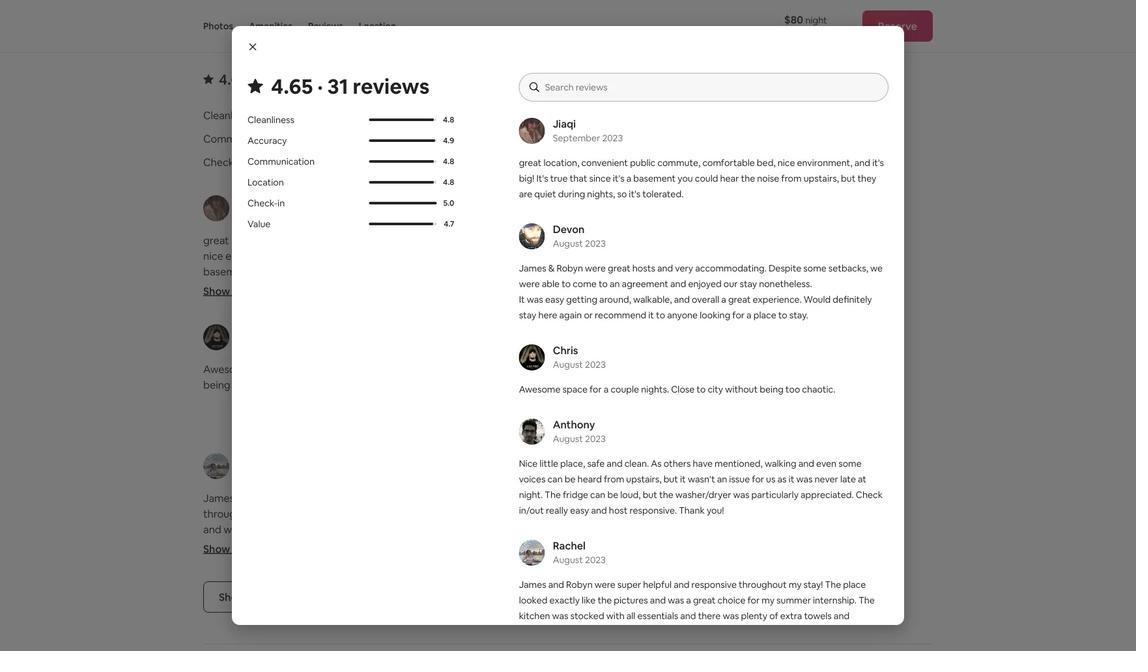 Task type: describe. For each thing, give the bounding box(es) containing it.
rachel
[[553, 539, 586, 553]]

location
[[617, 523, 656, 537]]

4.65 · 31 reviews dialog
[[232, 26, 905, 652]]

would inside james & robyn were great hosts and very accommodating. despite some setbacks, we were able to come to an agreement and enjoyed our stay nonetheless. it was easy getting around, walkable, and overall a great experience. would definitely stay here again or recommend it to anyone looking for a place to stay.
[[804, 294, 831, 306]]

as inside 4.65 · 31 reviews dialog
[[652, 458, 662, 470]]

not
[[709, 539, 725, 552]]

able for james & robyn were great hosts and very accommodating. despite some setbacks, we were able to come to an agreement and enjoyed our stay nonetheless.
[[733, 249, 753, 263]]

6 - from the top
[[574, 617, 578, 630]]

show all 31 reviews button
[[203, 582, 327, 613]]

1 horizontal spatial place,
[[621, 363, 649, 376]]

chris image
[[203, 325, 229, 351]]

james inside james & robyn were great hosts and very accommodating. despite some setbacks, we were able to come to an agreement and enjoyed our stay nonetheless. it was easy getting around, walkable, and overall a great experience. would definitely stay here again or recommend it to anyone looking for a place to stay.
[[519, 263, 547, 274]]

0 vertical spatial issue
[[630, 394, 654, 407]]

radon july 2023
[[608, 453, 647, 480]]

stay. inside it was easy getting around, walkable, and overall a great experience. would definitely stay here again or recommend it to anyone looking for a place to stay.
[[726, 312, 748, 325]]

compared inside 4.65 · 31 reviews dialog
[[654, 627, 697, 638]]

looking inside james & robyn were great hosts and very accommodating. despite some setbacks, we were able to come to an agreement and enjoyed our stay nonetheless. it was easy getting around, walkable, and overall a great experience. would definitely stay here again or recommend it to anyone looking for a place to stay.
[[700, 310, 731, 321]]

0 horizontal spatial exactly
[[386, 507, 421, 521]]

reviews
[[308, 20, 343, 32]]

nights, inside list
[[264, 281, 296, 294]]

not)
[[713, 648, 733, 652]]

grocery
[[681, 554, 721, 568]]

neighborhood,
[[603, 507, 674, 521]]

8
[[791, 523, 797, 537]]

shower
[[603, 617, 638, 630]]

outlet,
[[723, 554, 756, 568]]

walk
[[837, 554, 859, 568]]

all inside 4.65 · 31 reviews dialog
[[627, 611, 636, 623]]

photos
[[203, 20, 233, 32]]

did
[[691, 539, 706, 552]]

convenient inside 4.65 · 31 reviews dialog
[[582, 157, 629, 169]]

$80 night
[[785, 13, 828, 26]]

essentials inside list
[[301, 539, 348, 552]]

responsive. inside list
[[796, 425, 851, 439]]

1 vertical spatial nice
[[203, 249, 223, 263]]

4 - from the top
[[574, 586, 578, 599]]

central
[[580, 523, 615, 537]]

stable
[[605, 601, 634, 615]]

in/out inside 4.65 · 31 reviews dialog
[[519, 505, 544, 517]]

0 horizontal spatial check-in
[[203, 155, 246, 169]]

reserve
[[879, 19, 918, 33]]

1 vertical spatial big!
[[327, 249, 345, 263]]

late inside 4.65 · 31 reviews dialog
[[841, 474, 857, 486]]

0 horizontal spatial being
[[203, 378, 231, 392]]

lines,
[[828, 523, 852, 537]]

transfer)
[[772, 539, 813, 552]]

responsive inside 4.65 · 31 reviews dialog
[[692, 580, 737, 591]]

area inside list
[[324, 554, 345, 568]]

1 horizontal spatial jiaqi image
[[519, 118, 545, 144]]

james & robyn were great hosts and very accommodating. despite some setbacks, we were able to come to an agreement and enjoyed our stay nonetheless. it was easy getting around, walkable, and overall a great experience. would definitely stay here again or recommend it to anyone looking for a place to stay.
[[519, 263, 883, 321]]

0 horizontal spatial convenient
[[275, 234, 328, 247]]

night
[[806, 14, 828, 26]]

more for nice little place, safe and clean. as others have mentioned, walking and even some voices can be heard from upstairs, but it wasn't an issue for us as it was never late at night. the fridge can be loud, but the washer/dryer was particularly appreciated. check in/out really easy and host responsive. thank you!
[[603, 414, 629, 427]]

unclear
[[765, 633, 800, 646]]

more for great location, convenient public commute, comfortable bed, nice environment, and it's big!  it's true that since it's a basement you could hear the noise from upstairs, but they are quiet during nights, so it's tolerated.
[[232, 285, 258, 298]]

come for james & robyn were great hosts and very accommodating. despite some setbacks, we were able to come to an agreement and enjoyed our stay nonetheless.
[[768, 249, 795, 263]]

wasn't inside 4.65 · 31 reviews dialog
[[688, 474, 716, 486]]

0 vertical spatial as
[[725, 363, 737, 376]]

nonetheless. for james & robyn were great hosts and very accommodating. despite some setbacks, we were able to come to an agreement and enjoyed our stay nonetheless. it was easy getting around, walkable, and overall a great experience. would definitely stay here again or recommend it to anyone looking for a place to stay.
[[760, 278, 813, 290]]

work
[[734, 586, 758, 599]]

(although
[[701, 633, 747, 646]]

show for pros:
[[574, 543, 601, 556]]

place inside it was easy getting around, walkable, and overall a great experience. would definitely stay here again or recommend it to anyone looking for a place to stay.
[[685, 312, 711, 325]]

show more button for &
[[574, 285, 639, 298]]

basement inside list
[[203, 265, 252, 278]]

able for james & robyn were great hosts and very accommodating. despite some setbacks, we were able to come to an agreement and enjoyed our stay nonetheless. it was easy getting around, walkable, and overall a great experience. would definitely stay here again or recommend it to anyone looking for a place to stay.
[[542, 278, 560, 290]]

setbacks, for james & robyn were great hosts and very accommodating. despite some setbacks, we were able to come to an agreement and enjoyed our stay nonetheless. it was easy getting around, walkable, and overall a great experience. would definitely stay here again or recommend it to anyone looking for a place to stay.
[[829, 263, 869, 274]]

show more for nice little place, safe and clean. as others have mentioned, walking and even some voices can be heard from upstairs, but it wasn't an issue for us as it was never late at night. the fridge can be loud, but the washer/dryer was particularly appreciated. check in/out really easy and host responsive. thank you!
[[574, 414, 629, 427]]

0 vertical spatial mentioned,
[[798, 363, 852, 376]]

0 horizontal spatial james and robyn were super helpful and responsive throughout my stay! the place looked exactly like the pictures and was a great choice for my summer internship. the kitchen was stocked with all essentials and there was plenty of extra towels and blankets. the area felt very safe compared to other places in seattle and had lots of restaurants close by! overall, great stay!!
[[203, 492, 499, 599]]

bed, inside 4.65 · 31 reviews dialog
[[757, 157, 776, 169]]

nights. inside awesome space for a couple nights. close to city without being too chaotic.
[[343, 363, 375, 376]]

0 horizontal spatial at
[[777, 394, 787, 407]]

0 vertical spatial late
[[757, 394, 775, 407]]

felt inside 4.65 · 31 reviews dialog
[[598, 627, 612, 638]]

show more button down central
[[574, 543, 639, 556]]

choice inside 4.65 · 31 reviews dialog
[[718, 595, 746, 607]]

safeway
[[599, 570, 639, 583]]

would inside it was easy getting around, walkable, and overall a great experience. would definitely stay here again or recommend it to anyone looking for a place to stay.
[[632, 296, 663, 310]]

list containing jiaqi
[[198, 195, 939, 652]]

1 vertical spatial it's
[[347, 249, 361, 263]]

31 inside dialog
[[328, 72, 349, 100]]

anthony august 2023
[[553, 418, 606, 445]]

august for rachel
[[553, 555, 583, 567]]

commute, inside 4.65 · 31 reviews dialog
[[658, 157, 701, 169]]

3 - from the top
[[574, 554, 578, 568]]

show more button for location,
[[203, 285, 269, 298]]

0 horizontal spatial other
[[203, 570, 230, 583]]

4.9
[[443, 136, 455, 146]]

me
[[815, 633, 830, 646]]

5.0
[[444, 198, 455, 208]]

august for devon
[[553, 238, 583, 250]]

show all 31 reviews
[[219, 591, 311, 604]]

0 vertical spatial responsive
[[401, 492, 453, 505]]

unit
[[637, 586, 656, 599]]

1 vertical spatial next
[[619, 554, 641, 568]]

4.65 · 31 reviews down amenities button
[[219, 70, 326, 89]]

transit
[[675, 523, 706, 537]]

stay inside james & robyn were great hosts and very accommodating. despite some setbacks, we were able to come to an agreement and enjoyed our stay nonetheless.
[[708, 265, 728, 278]]

4.8 for cleanliness
[[443, 115, 455, 125]]

again inside james & robyn were great hosts and very accommodating. despite some setbacks, we were able to come to an agreement and enjoyed our stay nonetheless. it was easy getting around, walkable, and overall a great experience. would definitely stay here again or recommend it to anyone looking for a place to stay.
[[560, 310, 582, 321]]

are inside 4.65 · 31 reviews dialog
[[519, 188, 533, 200]]

despite for james & robyn were great hosts and very accommodating. despite some setbacks, we were able to come to an agreement and enjoyed our stay nonetheless.
[[574, 249, 611, 263]]

there inside 4.65 · 31 reviews dialog
[[699, 611, 721, 623]]

1 vertical spatial location,
[[232, 234, 273, 247]]

1 horizontal spatial 4.7
[[861, 157, 872, 167]]

0 vertical spatial space
[[253, 363, 282, 376]]

it inside it was easy getting around, walkable, and overall a great experience. would definitely stay here again or recommend it to anyone looking for a place to stay.
[[574, 281, 580, 294]]

too inside awesome space for a couple nights. close to city without being too chaotic.
[[233, 378, 250, 392]]

host inside 4.65 · 31 reviews dialog
[[609, 505, 628, 517]]

0 horizontal spatial as
[[685, 394, 696, 407]]

2 reasonable from the top
[[580, 633, 635, 646]]

close inside 4.65 · 31 reviews dialog
[[569, 642, 591, 652]]

reserve button
[[863, 10, 934, 42]]

nice inside 4.65 · 31 reviews dialog
[[778, 157, 796, 169]]

even inside 4.65 · 31 reviews dialog
[[817, 458, 837, 470]]

reviews button
[[308, 0, 343, 52]]

july
[[608, 468, 624, 480]]

other inside 4.65 · 31 reviews dialog
[[710, 627, 733, 638]]

fast,
[[580, 601, 602, 615]]

1 vertical spatial bed,
[[476, 234, 497, 247]]

hosts for james & robyn were great hosts and very accommodating. despite some setbacks, we were able to come to an agreement and enjoyed our stay nonetheless. it was easy getting around, walkable, and overall a great experience. would definitely stay here again or recommend it to anyone looking for a place to stay.
[[633, 263, 656, 274]]

quiet inside list
[[203, 281, 228, 294]]

pretty
[[700, 507, 730, 521]]

pros:
[[574, 492, 597, 505]]

0 vertical spatial seattle
[[276, 570, 310, 583]]

location button
[[359, 0, 397, 52]]

overall inside james & robyn were great hosts and very accommodating. despite some setbacks, we were able to come to an agreement and enjoyed our stay nonetheless. it was easy getting around, walkable, and overall a great experience. would definitely stay here again or recommend it to anyone looking for a place to stay.
[[692, 294, 720, 306]]

or inside pros: - nice neighborhood, very pretty - central location for transit (right next to the 8 and 2 lines, most of my destinations did not require a transfer) - literally next door to grocery outlet, only a 15 minute walk from safeway - reasonable unit layout, facilities work as advertised - fast, stable wifi - nice shower - reasonable temperature (although it's unclear to me if the thermostat does anything or not)
[[701, 648, 711, 652]]

does
[[630, 648, 654, 652]]

come for james & robyn were great hosts and very accommodating. despite some setbacks, we were able to come to an agreement and enjoyed our stay nonetheless. it was easy getting around, walkable, and overall a great experience. would definitely stay here again or recommend it to anyone looking for a place to stay.
[[573, 278, 597, 290]]

agreement for james & robyn were great hosts and very accommodating. despite some setbacks, we were able to come to an agreement and enjoyed our stay nonetheless. it was easy getting around, walkable, and overall a great experience. would definitely stay here again or recommend it to anyone looking for a place to stay.
[[622, 278, 669, 290]]

value inside 4.65 · 31 reviews dialog
[[248, 218, 271, 230]]

1 horizontal spatial next
[[736, 523, 758, 537]]

1 - from the top
[[574, 507, 578, 521]]

rachel august 2023
[[553, 539, 606, 567]]

in/out inside list
[[670, 425, 698, 439]]

(right
[[708, 523, 734, 537]]

0 horizontal spatial stay!
[[278, 507, 300, 521]]

all inside list
[[289, 539, 299, 552]]

facilities
[[692, 586, 732, 599]]

advertised
[[773, 586, 824, 599]]

around, inside it was easy getting around, walkable, and overall a great experience. would definitely stay here again or recommend it to anyone looking for a place to stay.
[[666, 281, 702, 294]]

0 horizontal spatial blankets.
[[258, 554, 301, 568]]

Search reviews, Press 'Enter' to search text field
[[545, 81, 876, 94]]

chris august 2023
[[553, 344, 606, 371]]

night. inside 4.65 · 31 reviews dialog
[[519, 490, 543, 501]]

0 vertical spatial felt
[[347, 554, 363, 568]]

you inside 4.65 · 31 reviews dialog
[[678, 173, 694, 184]]

show for james and robyn were super helpful and responsive throughout my stay! the place looked exactly like the pictures and was a great choice for my summer internship. the kitchen was stocked with all essentials and there was plenty of extra towels and blankets. the area felt very safe compared to other places in seattle and had lots of restaurants close by! overall, great stay!!
[[203, 543, 230, 556]]

overall, inside 4.65 · 31 reviews dialog
[[607, 642, 639, 652]]

4.8 for location
[[443, 177, 455, 187]]

1 vertical spatial are
[[484, 265, 499, 278]]

chaotic. inside awesome space for a couple nights. close to city without being too chaotic.
[[252, 378, 290, 392]]

amenities button
[[249, 0, 293, 52]]

towels inside list
[[203, 554, 235, 568]]

1 horizontal spatial night.
[[789, 394, 816, 407]]

our for james & robyn were great hosts and very accommodating. despite some setbacks, we were able to come to an agreement and enjoyed our stay nonetheless. it was easy getting around, walkable, and overall a great experience. would definitely stay here again or recommend it to anyone looking for a place to stay.
[[724, 278, 738, 290]]

walkable, inside it was easy getting around, walkable, and overall a great experience. would definitely stay here again or recommend it to anyone looking for a place to stay.
[[704, 281, 749, 294]]

throughout inside 4.65 · 31 reviews dialog
[[739, 580, 787, 591]]

1 vertical spatial jiaqi
[[237, 195, 260, 208]]

check-in inside 4.65 · 31 reviews dialog
[[248, 198, 285, 209]]

as inside pros: - nice neighborhood, very pretty - central location for transit (right next to the 8 and 2 lines, most of my destinations did not require a transfer) - literally next door to grocery outlet, only a 15 minute walk from safeway - reasonable unit layout, facilities work as advertised - fast, stable wifi - nice shower - reasonable temperature (although it's unclear to me if the thermostat does anything or not)
[[760, 586, 771, 599]]

0 vertical spatial kitchen
[[463, 523, 498, 537]]

0 horizontal spatial restaurants
[[385, 570, 439, 583]]

show inside show all 31 reviews button
[[219, 591, 246, 604]]

2023 inside radon july 2023
[[626, 468, 647, 480]]

enjoyed for james & robyn were great hosts and very accommodating. despite some setbacks, we were able to come to an agreement and enjoyed our stay nonetheless.
[[650, 265, 688, 278]]

rachel image
[[203, 454, 229, 480]]

great inside james & robyn were great hosts and very accommodating. despite some setbacks, we were able to come to an agreement and enjoyed our stay nonetheless.
[[675, 234, 701, 247]]

walkable, inside james & robyn were great hosts and very accommodating. despite some setbacks, we were able to come to an agreement and enjoyed our stay nonetheless. it was easy getting around, walkable, and overall a great experience. would definitely stay here again or recommend it to anyone looking for a place to stay.
[[634, 294, 673, 306]]

most
[[574, 539, 598, 552]]

that inside 4.65 · 31 reviews dialog
[[570, 173, 588, 184]]

0 vertical spatial thank
[[574, 441, 603, 454]]

compared inside list
[[411, 554, 461, 568]]

1 vertical spatial great location, convenient public commute, comfortable bed, nice environment, and it's big!  it's true that since it's a basement you could hear the noise from upstairs, but they are quiet during nights, so it's tolerated.
[[203, 234, 499, 294]]

it was easy getting around, walkable, and overall a great experience. would definitely stay here again or recommend it to anyone looking for a place to stay.
[[574, 281, 867, 325]]

0 horizontal spatial awesome space for a couple nights. close to city without being too chaotic.
[[203, 363, 477, 392]]

experience. inside it was easy getting around, walkable, and overall a great experience. would definitely stay here again or recommend it to anyone looking for a place to stay.
[[574, 296, 630, 310]]

1 vertical spatial jiaqi image
[[203, 196, 229, 222]]

literally
[[580, 554, 617, 568]]

show for nice little place, safe and clean. as others have mentioned, walking and even some voices can be heard from upstairs, but it wasn't an issue for us as it was never late at night. the fridge can be loud, but the washer/dryer was particularly appreciated. check in/out really easy and host responsive. thank you!
[[574, 414, 601, 427]]

1 vertical spatial noise
[[345, 265, 370, 278]]

or inside it was easy getting around, walkable, and overall a great experience. would definitely stay here again or recommend it to anyone looking for a place to stay.
[[787, 296, 797, 310]]

1 vertical spatial environment,
[[226, 249, 289, 263]]

anything
[[656, 648, 698, 652]]

area inside 4.65 · 31 reviews dialog
[[577, 627, 596, 638]]

2 horizontal spatial location
[[574, 132, 615, 145]]

1 horizontal spatial host
[[773, 425, 794, 439]]

plenty inside 4.65 · 31 reviews dialog
[[742, 611, 768, 623]]

agreement for james & robyn were great hosts and very accommodating. despite some setbacks, we were able to come to an agreement and enjoyed our stay nonetheless.
[[574, 265, 627, 278]]

1 vertical spatial tolerated.
[[327, 281, 374, 294]]

0 horizontal spatial choice
[[281, 523, 313, 537]]

heard inside list
[[754, 378, 782, 392]]

since inside list
[[408, 249, 432, 263]]

looked inside list
[[351, 507, 384, 521]]

radon
[[608, 453, 639, 466]]

0 horizontal spatial internship.
[[390, 523, 440, 537]]

it inside james & robyn were great hosts and very accommodating. despite some setbacks, we were able to come to an agreement and enjoyed our stay nonetheless. it was easy getting around, walkable, and overall a great experience. would definitely stay here again or recommend it to anyone looking for a place to stay.
[[519, 294, 525, 306]]

recommend inside it was easy getting around, walkable, and overall a great experience. would definitely stay here again or recommend it to anyone looking for a place to stay.
[[799, 296, 858, 310]]

0 vertical spatial had
[[332, 570, 351, 583]]

0 horizontal spatial commute,
[[362, 234, 411, 247]]

as inside 4.65 · 31 reviews dialog
[[778, 474, 787, 486]]

require
[[727, 539, 762, 552]]

& for james & robyn were great hosts and very accommodating. despite some setbacks, we were able to come to an agreement and enjoyed our stay nonetheless. it was easy getting around, walkable, and overall a great experience. would definitely stay here again or recommend it to anyone looking for a place to stay.
[[549, 263, 555, 274]]

wifi
[[636, 601, 653, 615]]

2023 for great location, convenient public commute, comfortable bed, nice environment, and it's big!  it's true that since it's a basement you could hear the noise from upstairs, but they are quiet during nights, so it's tolerated.
[[603, 132, 624, 144]]

we for james & robyn were great hosts and very accommodating. despite some setbacks, we were able to come to an agreement and enjoyed our stay nonetheless. it was easy getting around, walkable, and overall a great experience. would definitely stay here again or recommend it to anyone looking for a place to stay.
[[871, 263, 883, 274]]

accommodating. for james & robyn were great hosts and very accommodating. despite some setbacks, we were able to come to an agreement and enjoyed our stay nonetheless. it was easy getting around, walkable, and overall a great experience. would definitely stay here again or recommend it to anyone looking for a place to stay.
[[696, 263, 767, 274]]

looking inside it was easy getting around, walkable, and overall a great experience. would definitely stay here again or recommend it to anyone looking for a place to stay.
[[624, 312, 659, 325]]

temperature
[[637, 633, 698, 646]]

or inside james & robyn were great hosts and very accommodating. despite some setbacks, we were able to come to an agreement and enjoyed our stay nonetheless. it was easy getting around, walkable, and overall a great experience. would definitely stay here again or recommend it to anyone looking for a place to stay.
[[584, 310, 593, 321]]

0 horizontal spatial check-
[[203, 155, 238, 169]]

photos button
[[203, 0, 233, 52]]

stay. inside james & robyn were great hosts and very accommodating. despite some setbacks, we were able to come to an agreement and enjoyed our stay nonetheless. it was easy getting around, walkable, and overall a great experience. would definitely stay here again or recommend it to anyone looking for a place to stay.
[[790, 310, 809, 321]]

destinations
[[630, 539, 689, 552]]

1 vertical spatial jiaqi image
[[203, 196, 229, 222]]

0 horizontal spatial public
[[330, 234, 360, 247]]

blankets. inside 4.65 · 31 reviews dialog
[[519, 627, 557, 638]]

you! inside list
[[605, 441, 625, 454]]

0 horizontal spatial throughout
[[203, 507, 258, 521]]

1 horizontal spatial value
[[574, 155, 600, 169]]

of inside pros: - nice neighborhood, very pretty - central location for transit (right next to the 8 and 2 lines, most of my destinations did not require a transfer) - literally next door to grocery outlet, only a 15 minute walk from safeway - reasonable unit layout, facilities work as advertised - fast, stable wifi - nice shower - reasonable temperature (although it's unclear to me if the thermostat does anything or not)
[[601, 539, 611, 552]]

anthony
[[553, 418, 596, 432]]

1 horizontal spatial accuracy
[[574, 109, 619, 122]]

2 - from the top
[[574, 523, 578, 537]]

pros: - nice neighborhood, very pretty - central location for transit (right next to the 8 and 2 lines, most of my destinations did not require a transfer) - literally next door to grocery outlet, only a 15 minute walk from safeway - reasonable unit layout, facilities work as advertised - fast, stable wifi - nice shower - reasonable temperature (although it's unclear to me if the thermostat does anything or not)
[[574, 492, 859, 652]]

couple inside awesome space for a couple nights. close to city without being too chaotic.
[[308, 363, 341, 376]]

washer/dryer inside 4.65 · 31 reviews dialog
[[676, 490, 732, 501]]

amenities
[[249, 20, 293, 32]]

and inside it was easy getting around, walkable, and overall a great experience. would definitely stay here again or recommend it to anyone looking for a place to stay.
[[751, 281, 769, 294]]

7 - from the top
[[574, 633, 578, 646]]

$80
[[785, 13, 804, 26]]

nights, inside 4.65 · 31 reviews dialog
[[588, 188, 616, 200]]

show more down central
[[574, 543, 629, 556]]

mentioned, inside 4.65 · 31 reviews dialog
[[715, 458, 763, 470]]

awesome space for a couple nights. close to city without being too chaotic. inside 4.65 · 31 reviews dialog
[[519, 384, 836, 396]]

0 horizontal spatial ·
[[250, 70, 254, 89]]

enjoyed for james & robyn were great hosts and very accommodating. despite some setbacks, we were able to come to an agreement and enjoyed our stay nonetheless. it was easy getting around, walkable, and overall a great experience. would definitely stay here again or recommend it to anyone looking for a place to stay.
[[689, 278, 722, 290]]

0 vertical spatial communication
[[203, 132, 280, 145]]

true inside list
[[363, 249, 383, 263]]

2023 for james and robyn were super helpful and responsive throughout my stay! the place looked exactly like the pictures and was a great choice for my summer internship. the kitchen was stocked with all essentials and there was plenty of extra towels and blankets. the area felt very safe compared to other places in seattle and had lots of restaurants close by! overall, great stay!!
[[585, 555, 606, 567]]

chris
[[553, 344, 579, 357]]

· inside dialog
[[318, 72, 323, 100]]

0 horizontal spatial 4.65
[[219, 70, 247, 89]]

nice little place, safe and clean. as others have mentioned, walking and even some voices can be heard from upstairs, but it wasn't an issue for us as it was never late at night. the fridge can be loud, but the washer/dryer was particularly appreciated. check in/out really easy and host responsive. thank you! inside 4.65 · 31 reviews dialog
[[519, 458, 883, 517]]

0 horizontal spatial hear
[[303, 265, 324, 278]]

if
[[833, 633, 839, 646]]

helpful inside 4.65 · 31 reviews dialog
[[644, 580, 672, 591]]



Task type: locate. For each thing, give the bounding box(es) containing it.
clean.
[[694, 363, 722, 376], [625, 458, 650, 470]]

1 horizontal spatial anyone
[[668, 310, 698, 321]]

1 horizontal spatial other
[[710, 627, 733, 638]]

next up safeway
[[619, 554, 641, 568]]

5.0 out of 5.0 image
[[405, 161, 484, 164], [405, 161, 484, 164], [369, 202, 437, 205], [369, 202, 437, 205]]

0 vertical spatial september
[[553, 132, 601, 144]]

come inside james & robyn were great hosts and very accommodating. despite some setbacks, we were able to come to an agreement and enjoyed our stay nonetheless. it was easy getting around, walkable, and overall a great experience. would definitely stay here again or recommend it to anyone looking for a place to stay.
[[573, 278, 597, 290]]

chaotic.
[[252, 378, 290, 392], [803, 384, 836, 396]]

devon image
[[574, 196, 600, 222], [574, 196, 600, 222]]

others
[[739, 363, 770, 376], [664, 458, 691, 470]]

devon inside devon august 2023
[[553, 223, 585, 236]]

1 vertical spatial here
[[539, 310, 558, 321]]

show more button up chris image
[[203, 285, 269, 298]]

jiaqi image
[[519, 118, 545, 144], [203, 196, 229, 222]]

public inside 4.65 · 31 reviews dialog
[[631, 157, 656, 169]]

little inside 4.65 · 31 reviews dialog
[[540, 458, 559, 470]]

quiet up devon august 2023
[[535, 188, 557, 200]]

0 horizontal spatial like
[[423, 507, 439, 521]]

seattle up 'show all 31 reviews'
[[276, 570, 310, 583]]

1 vertical spatial internship.
[[814, 595, 857, 607]]

stocked up thermostat at bottom right
[[571, 611, 605, 623]]

issue up "radon" on the bottom right of page
[[630, 394, 654, 407]]

and
[[855, 157, 871, 169], [732, 234, 750, 247], [291, 249, 309, 263], [658, 263, 674, 274], [629, 265, 647, 278], [671, 278, 687, 290], [751, 281, 769, 294], [675, 294, 690, 306], [674, 363, 692, 376], [612, 378, 630, 392], [752, 425, 771, 439], [607, 458, 623, 470], [799, 458, 815, 470], [237, 492, 255, 505], [380, 492, 399, 505], [592, 505, 607, 517], [203, 523, 222, 537], [800, 523, 818, 537], [350, 539, 368, 552], [237, 554, 255, 568], [312, 570, 330, 583], [549, 580, 565, 591], [674, 580, 690, 591], [651, 595, 666, 607], [681, 611, 697, 623], [834, 611, 850, 623], [805, 627, 821, 638]]

-
[[574, 507, 578, 521], [574, 523, 578, 537], [574, 554, 578, 568], [574, 586, 578, 599], [574, 601, 578, 615], [574, 617, 578, 630], [574, 633, 578, 646]]

again inside it was easy getting around, walkable, and overall a great experience. would definitely stay here again or recommend it to anyone looking for a place to stay.
[[758, 296, 784, 310]]

without inside 4.65 · 31 reviews dialog
[[726, 384, 758, 396]]

show more for great location, convenient public commute, comfortable bed, nice environment, and it's big!  it's true that since it's a basement you could hear the noise from upstairs, but they are quiet during nights, so it's tolerated.
[[203, 285, 258, 298]]

check- inside 4.65 · 31 reviews dialog
[[248, 198, 278, 209]]

1 4.8 from the top
[[443, 115, 455, 125]]

1 vertical spatial basement
[[203, 265, 252, 278]]

they inside 4.65 · 31 reviews dialog
[[858, 173, 877, 184]]

2 vertical spatial as
[[760, 586, 771, 599]]

wasn't up pretty
[[688, 474, 716, 486]]

agreement inside james & robyn were great hosts and very accommodating. despite some setbacks, we were able to come to an agreement and enjoyed our stay nonetheless. it was easy getting around, walkable, and overall a great experience. would definitely stay here again or recommend it to anyone looking for a place to stay.
[[622, 278, 669, 290]]

1 vertical spatial little
[[540, 458, 559, 470]]

come
[[768, 249, 795, 263], [573, 278, 597, 290]]

1 horizontal spatial location,
[[544, 157, 580, 169]]

our up it was easy getting around, walkable, and overall a great experience. would definitely stay here again or recommend it to anyone looking for a place to stay. at top right
[[690, 265, 706, 278]]

2 4.8 from the top
[[443, 156, 455, 167]]

setbacks, inside james & robyn were great hosts and very accommodating. despite some setbacks, we were able to come to an agreement and enjoyed our stay nonetheless.
[[642, 249, 688, 263]]

& right devon august 2023
[[607, 234, 614, 247]]

choice
[[281, 523, 313, 537], [718, 595, 746, 607]]

great location, convenient public commute, comfortable bed, nice environment, and it's big!  it's true that since it's a basement you could hear the noise from upstairs, but they are quiet during nights, so it's tolerated. inside 4.65 · 31 reviews dialog
[[519, 157, 885, 200]]

too inside 4.65 · 31 reviews dialog
[[786, 384, 801, 396]]

we inside james & robyn were great hosts and very accommodating. despite some setbacks, we were able to come to an agreement and enjoyed our stay nonetheless.
[[690, 249, 704, 263]]

nights. inside 4.65 · 31 reviews dialog
[[642, 384, 670, 396]]

0 horizontal spatial towels
[[203, 554, 235, 568]]

0 vertical spatial around,
[[666, 281, 702, 294]]

during
[[559, 188, 586, 200], [231, 281, 262, 294]]

without inside awesome space for a couple nights. close to city without being too chaotic.
[[439, 363, 477, 376]]

2023 inside "chris august 2023"
[[585, 359, 606, 371]]

place inside james & robyn were great hosts and very accommodating. despite some setbacks, we were able to come to an agreement and enjoyed our stay nonetheless. it was easy getting around, walkable, and overall a great experience. would definitely stay here again or recommend it to anyone looking for a place to stay.
[[754, 310, 777, 321]]

we for james & robyn were great hosts and very accommodating. despite some setbacks, we were able to come to an agreement and enjoyed our stay nonetheless.
[[690, 249, 704, 263]]

1 horizontal spatial able
[[733, 249, 753, 263]]

1 horizontal spatial heard
[[754, 378, 782, 392]]

1 horizontal spatial basement
[[634, 173, 676, 184]]

appreciated. up "radon" on the bottom right of page
[[574, 425, 635, 439]]

awesome inside 4.65 · 31 reviews dialog
[[519, 384, 561, 396]]

have inside list
[[773, 363, 795, 376]]

despite for james & robyn were great hosts and very accommodating. despite some setbacks, we were able to come to an agreement and enjoyed our stay nonetheless. it was easy getting around, walkable, and overall a great experience. would definitely stay here again or recommend it to anyone looking for a place to stay.
[[769, 263, 802, 274]]

throughout
[[203, 507, 258, 521], [739, 580, 787, 591]]

0 vertical spatial walking
[[574, 378, 610, 392]]

washer/dryer
[[671, 410, 735, 423], [676, 490, 732, 501]]

4.65 down amenities button
[[271, 72, 313, 100]]

show more up 'show all 31 reviews'
[[203, 543, 258, 556]]

so
[[618, 188, 627, 200], [298, 281, 309, 294]]

2 vertical spatial 4.8
[[443, 177, 455, 187]]

responsive. inside 4.65 · 31 reviews dialog
[[630, 505, 677, 517]]

0 horizontal spatial definitely
[[665, 296, 710, 310]]

looked
[[351, 507, 384, 521], [519, 595, 548, 607]]

great inside it was easy getting around, walkable, and overall a great experience. would definitely stay here again or recommend it to anyone looking for a place to stay.
[[813, 281, 839, 294]]

basement inside 4.65 · 31 reviews dialog
[[634, 173, 676, 184]]

value
[[574, 155, 600, 169], [248, 218, 271, 230]]

with up 'show all 31 reviews'
[[265, 539, 286, 552]]

it's
[[873, 157, 885, 169], [613, 173, 625, 184], [629, 188, 641, 200], [312, 249, 325, 263], [435, 249, 448, 263], [311, 281, 325, 294], [749, 633, 762, 646]]

1 horizontal spatial &
[[607, 234, 614, 247]]

my
[[261, 507, 275, 521], [331, 523, 346, 537], [613, 539, 628, 552], [789, 580, 802, 591], [762, 595, 775, 607]]

our for james & robyn were great hosts and very accommodating. despite some setbacks, we were able to come to an agreement and enjoyed our stay nonetheless.
[[690, 265, 706, 278]]

radon image
[[574, 454, 600, 480], [574, 454, 600, 480]]

4.65 · 31 reviews down reviews button
[[271, 72, 430, 100]]

1 vertical spatial agreement
[[622, 278, 669, 290]]

was inside it was easy getting around, walkable, and overall a great experience. would definitely stay here again or recommend it to anyone looking for a place to stay.
[[583, 281, 601, 294]]

0 horizontal spatial night.
[[519, 490, 543, 501]]

places inside list
[[232, 570, 263, 583]]

walking inside 4.65 · 31 reviews dialog
[[765, 458, 797, 470]]

show for great location, convenient public commute, comfortable bed, nice environment, and it's big!  it's true that since it's a basement you could hear the noise from upstairs, but they are quiet during nights, so it's tolerated.
[[203, 285, 230, 298]]

thank up transit
[[679, 505, 705, 517]]

super inside 4.65 · 31 reviews dialog
[[618, 580, 642, 591]]

4.65
[[219, 70, 247, 89], [271, 72, 313, 100]]

0 vertical spatial area
[[324, 554, 345, 568]]

show more up chris image
[[203, 285, 258, 298]]

1 horizontal spatial appreciated.
[[801, 490, 855, 501]]

3 august from the top
[[553, 434, 583, 445]]

basement
[[634, 173, 676, 184], [203, 265, 252, 278]]

1 horizontal spatial close
[[569, 642, 591, 652]]

close inside awesome space for a couple nights. close to city without being too chaotic.
[[377, 363, 404, 376]]

accommodating. for james & robyn were great hosts and very accommodating. despite some setbacks, we were able to come to an agreement and enjoyed our stay nonetheless.
[[775, 234, 857, 247]]

0 horizontal spatial so
[[298, 281, 309, 294]]

couple inside 4.65 · 31 reviews dialog
[[611, 384, 640, 396]]

come inside james & robyn were great hosts and very accommodating. despite some setbacks, we were able to come to an agreement and enjoyed our stay nonetheless.
[[768, 249, 795, 263]]

extra
[[464, 539, 489, 552], [781, 611, 803, 623]]

other up 'show all 31 reviews'
[[203, 570, 230, 583]]

towels up 'show all 31 reviews'
[[203, 554, 235, 568]]

chris image
[[203, 325, 229, 351], [519, 345, 545, 371], [519, 345, 545, 371]]

1 reasonable from the top
[[580, 586, 635, 599]]

1 vertical spatial nonetheless.
[[760, 278, 813, 290]]

0 vertical spatial commute,
[[658, 157, 701, 169]]

reasonable up stable
[[580, 586, 635, 599]]

& inside james & robyn were great hosts and very accommodating. despite some setbacks, we were able to come to an agreement and enjoyed our stay nonetheless.
[[607, 234, 614, 247]]

the
[[819, 394, 837, 407], [545, 490, 561, 501], [302, 507, 321, 521], [442, 523, 460, 537], [303, 554, 321, 568], [826, 580, 842, 591], [859, 595, 875, 607], [559, 627, 575, 638]]

big!
[[519, 173, 535, 184], [327, 249, 345, 263]]

2023
[[603, 132, 624, 144], [287, 210, 308, 222], [585, 238, 606, 250], [585, 359, 606, 371], [585, 434, 606, 445], [626, 468, 647, 480], [585, 555, 606, 567]]

31
[[257, 70, 271, 89], [328, 72, 349, 100], [261, 591, 272, 604]]

1 vertical spatial as
[[652, 458, 662, 470]]

helpful inside list
[[345, 492, 378, 505]]

august for anthony
[[553, 434, 583, 445]]

getting inside it was easy getting around, walkable, and overall a great experience. would definitely stay here again or recommend it to anyone looking for a place to stay.
[[628, 281, 663, 294]]

3 4.8 from the top
[[443, 177, 455, 187]]

more for james and robyn were super helpful and responsive throughout my stay! the place looked exactly like the pictures and was a great choice for my summer internship. the kitchen was stocked with all essentials and there was plenty of extra towels and blankets. the area felt very safe compared to other places in seattle and had lots of restaurants close by! overall, great stay!!
[[232, 543, 258, 556]]

4.7 out of 5.0 image
[[775, 161, 855, 164], [775, 161, 850, 164], [369, 223, 438, 226], [369, 223, 433, 226]]

1 vertical spatial place,
[[561, 458, 586, 470]]

1 horizontal spatial enjoyed
[[689, 278, 722, 290]]

devon for devon
[[608, 195, 639, 208]]

us inside list
[[672, 394, 683, 407]]

at
[[777, 394, 787, 407], [859, 474, 867, 486]]

1 horizontal spatial others
[[739, 363, 770, 376]]

2023 inside rachel august 2023
[[585, 555, 606, 567]]

& inside james & robyn were great hosts and very accommodating. despite some setbacks, we were able to come to an agreement and enjoyed our stay nonetheless. it was easy getting around, walkable, and overall a great experience. would definitely stay here again or recommend it to anyone looking for a place to stay.
[[549, 263, 555, 274]]

only
[[759, 554, 779, 568]]

awesome space for a couple nights. close to city without being too chaotic.
[[203, 363, 477, 392], [519, 384, 836, 396]]

comfortable
[[703, 157, 755, 169], [413, 234, 473, 247]]

accommodating.
[[775, 234, 857, 247], [696, 263, 767, 274]]

2
[[820, 523, 826, 537]]

15
[[789, 554, 799, 568]]

1 horizontal spatial never
[[815, 474, 839, 486]]

1 vertical spatial 4.8
[[443, 156, 455, 167]]

awesome down chris image
[[203, 363, 251, 376]]

2023 for nice little place, safe and clean. as others have mentioned, walking and even some voices can be heard from upstairs, but it wasn't an issue for us as it was never late at night. the fridge can be loud, but the washer/dryer was particularly appreciated. check in/out really easy and host responsive. thank you!
[[585, 434, 606, 445]]

issue up pretty
[[730, 474, 751, 486]]

4.65 down 'photos'
[[219, 70, 247, 89]]

hear inside 4.65 · 31 reviews dialog
[[721, 173, 740, 184]]

nonetheless. for james & robyn were great hosts and very accommodating. despite some setbacks, we were able to come to an agreement and enjoyed our stay nonetheless.
[[731, 265, 791, 278]]

1 horizontal spatial location
[[359, 20, 397, 32]]

nights,
[[588, 188, 616, 200], [264, 281, 296, 294]]

show more button up "radon" on the bottom right of page
[[574, 414, 639, 427]]

1 horizontal spatial check-in
[[248, 198, 285, 209]]

0 horizontal spatial despite
[[574, 249, 611, 263]]

0 horizontal spatial true
[[363, 249, 383, 263]]

show more
[[203, 285, 258, 298], [574, 285, 629, 298], [574, 414, 629, 427], [203, 543, 258, 556], [574, 543, 629, 556]]

0 horizontal spatial big!
[[327, 249, 345, 263]]

setbacks, for james & robyn were great hosts and very accommodating. despite some setbacks, we were able to come to an agreement and enjoyed our stay nonetheless.
[[642, 249, 688, 263]]

1 vertical spatial stay!
[[804, 580, 824, 591]]

you! up (right
[[707, 505, 725, 517]]

thank down anthony
[[574, 441, 603, 454]]

august inside rachel august 2023
[[553, 555, 583, 567]]

0 horizontal spatial are
[[484, 265, 499, 278]]

had
[[332, 570, 351, 583], [823, 627, 839, 638]]

0 horizontal spatial by!
[[469, 570, 483, 583]]

hosts for james & robyn were great hosts and very accommodating. despite some setbacks, we were able to come to an agreement and enjoyed our stay nonetheless.
[[703, 234, 730, 247]]

1 vertical spatial all
[[248, 591, 259, 604]]

recommend
[[799, 296, 858, 310], [595, 310, 647, 321]]

space
[[253, 363, 282, 376], [563, 384, 588, 396]]

1 vertical spatial we
[[871, 263, 883, 274]]

5 - from the top
[[574, 601, 578, 615]]

helpful
[[345, 492, 378, 505], [644, 580, 672, 591]]

other up 'not)'
[[710, 627, 733, 638]]

show more button
[[203, 285, 269, 298], [574, 285, 639, 298], [574, 414, 639, 427], [203, 543, 269, 556], [574, 543, 639, 556]]

0 vertical spatial check-
[[203, 155, 238, 169]]

a inside awesome space for a couple nights. close to city without being too chaotic.
[[300, 363, 306, 376]]

tolerated.
[[643, 188, 684, 200], [327, 281, 374, 294]]

host
[[773, 425, 794, 439], [609, 505, 628, 517]]

list
[[198, 195, 939, 652]]

have
[[773, 363, 795, 376], [693, 458, 713, 470]]

1 vertical spatial since
[[408, 249, 432, 263]]

awesome down chris
[[519, 384, 561, 396]]

0 horizontal spatial overall,
[[203, 586, 239, 599]]

able up it was easy getting around, walkable, and overall a great experience. would definitely stay here again or recommend it to anyone looking for a place to stay. at top right
[[733, 249, 753, 263]]

0 horizontal spatial that
[[385, 249, 405, 263]]

show more button up 'show all 31 reviews'
[[203, 543, 269, 556]]

here down james & robyn were great hosts and very accommodating. despite some setbacks, we were able to come to an agreement and enjoyed our stay nonetheless. at the top right of the page
[[734, 296, 756, 310]]

1 vertical spatial essentials
[[638, 611, 679, 623]]

here up chris
[[539, 310, 558, 321]]

1 horizontal spatial convenient
[[582, 157, 629, 169]]

definitely inside it was easy getting around, walkable, and overall a great experience. would definitely stay here again or recommend it to anyone looking for a place to stay.
[[665, 296, 710, 310]]

other
[[203, 570, 230, 583], [710, 627, 733, 638]]

0 horizontal spatial hosts
[[633, 263, 656, 274]]

· down amenities
[[250, 70, 254, 89]]

0 vertical spatial you
[[678, 173, 694, 184]]

show more button down devon august 2023
[[574, 285, 639, 298]]

0 vertical spatial nice
[[778, 157, 796, 169]]

1 vertical spatial appreciated.
[[801, 490, 855, 501]]

city
[[419, 363, 437, 376], [708, 384, 724, 396]]

nonetheless. inside james & robyn were great hosts and very accommodating. despite some setbacks, we were able to come to an agreement and enjoyed our stay nonetheless. it was easy getting around, walkable, and overall a great experience. would definitely stay here again or recommend it to anyone looking for a place to stay.
[[760, 278, 813, 290]]

2023 for james & robyn were great hosts and very accommodating. despite some setbacks, we were able to come to an agreement and enjoyed our stay nonetheless.
[[585, 238, 606, 250]]

1 vertical spatial like
[[582, 595, 596, 607]]

door
[[643, 554, 666, 568]]

august for chris
[[553, 359, 583, 371]]

1 horizontal spatial responsive
[[692, 580, 737, 591]]

1 vertical spatial close
[[672, 384, 695, 396]]

loud, up neighborhood, on the right
[[621, 490, 641, 501]]

1 vertical spatial so
[[298, 281, 309, 294]]

september inside 4.65 · 31 reviews dialog
[[553, 132, 601, 144]]

1 horizontal spatial really
[[701, 425, 726, 439]]

in
[[238, 155, 246, 169], [278, 198, 285, 209], [265, 570, 273, 583], [764, 627, 771, 638]]

1 horizontal spatial voices
[[687, 378, 717, 392]]

jiaqi september 2023 inside list
[[237, 195, 308, 222]]

you
[[678, 173, 694, 184], [254, 265, 272, 278]]

reviews inside show all 31 reviews button
[[274, 591, 311, 604]]

2023 for awesome space for a couple nights. close to city without being too chaotic.
[[585, 359, 606, 371]]

issue inside 4.65 · 31 reviews dialog
[[730, 474, 751, 486]]

show more for james and robyn were super helpful and responsive throughout my stay! the place looked exactly like the pictures and was a great choice for my summer internship. the kitchen was stocked with all essentials and there was plenty of extra towels and blankets. the area felt very safe compared to other places in seattle and had lots of restaurants close by! overall, great stay!!
[[203, 543, 258, 556]]

show more button for little
[[574, 414, 639, 427]]

here inside it was easy getting around, walkable, and overall a great experience. would definitely stay here again or recommend it to anyone looking for a place to stay.
[[734, 296, 756, 310]]

0 horizontal spatial in/out
[[519, 505, 544, 517]]

4.8 out of 5.0 image
[[405, 114, 484, 117], [405, 114, 481, 117], [369, 119, 437, 121], [369, 119, 434, 121], [405, 138, 484, 140], [405, 138, 481, 140], [369, 160, 437, 163], [369, 160, 434, 163], [369, 181, 437, 184], [369, 181, 434, 184]]

without
[[439, 363, 477, 376], [726, 384, 758, 396]]

1 vertical spatial nice little place, safe and clean. as others have mentioned, walking and even some voices can be heard from upstairs, but it wasn't an issue for us as it was never late at night. the fridge can be loud, but the washer/dryer was particularly appreciated. check in/out really easy and host responsive. thank you!
[[519, 458, 883, 517]]

1 vertical spatial without
[[726, 384, 758, 396]]

loud, inside list
[[608, 410, 631, 423]]

1 vertical spatial or
[[584, 310, 593, 321]]

1 vertical spatial &
[[549, 263, 555, 274]]

anyone inside james & robyn were great hosts and very accommodating. despite some setbacks, we were able to come to an agreement and enjoyed our stay nonetheless. it was easy getting around, walkable, and overall a great experience. would definitely stay here again or recommend it to anyone looking for a place to stay.
[[668, 310, 698, 321]]

1 horizontal spatial wasn't
[[688, 474, 716, 486]]

able down devon august 2023
[[542, 278, 560, 290]]

show more up "radon" on the bottom right of page
[[574, 414, 629, 427]]

· down reviews button
[[318, 72, 323, 100]]

devon for devon august 2023
[[553, 223, 585, 236]]

it inside it was easy getting around, walkable, and overall a great experience. would definitely stay here again or recommend it to anyone looking for a place to stay.
[[860, 296, 867, 310]]

0 vertical spatial are
[[519, 188, 533, 200]]

place,
[[621, 363, 649, 376], [561, 458, 586, 470]]

0 vertical spatial loud,
[[608, 410, 631, 423]]

1 horizontal spatial getting
[[628, 281, 663, 294]]

& for james & robyn were great hosts and very accommodating. despite some setbacks, we were able to come to an agreement and enjoyed our stay nonetheless.
[[607, 234, 614, 247]]

appreciated. up 2
[[801, 490, 855, 501]]

by! inside list
[[469, 570, 483, 583]]

next up require
[[736, 523, 758, 537]]

lots
[[353, 570, 370, 583], [841, 627, 856, 638]]

2023 inside devon august 2023
[[585, 238, 606, 250]]

2 august from the top
[[553, 359, 583, 371]]

august
[[553, 238, 583, 250], [553, 359, 583, 371], [553, 434, 583, 445], [553, 555, 583, 567]]

place, right "chris august 2023"
[[621, 363, 649, 376]]

enjoyed up it was easy getting around, walkable, and overall a great experience. would definitely stay here again or recommend it to anyone looking for a place to stay. at top right
[[650, 265, 688, 278]]

0 vertical spatial internship.
[[390, 523, 440, 537]]

noise inside 4.65 · 31 reviews dialog
[[758, 173, 780, 184]]

james & robyn were great hosts and very accommodating. despite some setbacks, we were able to come to an agreement and enjoyed our stay nonetheless.
[[574, 234, 857, 278]]

4.9 out of 5.0 image
[[369, 140, 437, 142], [369, 140, 436, 142]]

devon image
[[519, 224, 545, 250], [519, 224, 545, 250]]

0 horizontal spatial great location, convenient public commute, comfortable bed, nice environment, and it's big!  it's true that since it's a basement you could hear the noise from upstairs, but they are quiet during nights, so it's tolerated.
[[203, 234, 499, 294]]

0 horizontal spatial extra
[[464, 539, 489, 552]]

0 vertical spatial by!
[[469, 570, 483, 583]]

too
[[233, 378, 250, 392], [786, 384, 801, 396]]

seattle left me
[[773, 627, 803, 638]]

place, down anthony august 2023
[[561, 458, 586, 470]]

cleanliness inside 4.65 · 31 reviews dialog
[[248, 114, 295, 126]]

check-in
[[203, 155, 246, 169], [248, 198, 285, 209]]

public
[[631, 157, 656, 169], [330, 234, 360, 247]]

during inside list
[[231, 281, 262, 294]]

0 horizontal spatial close
[[442, 570, 467, 583]]

show more down devon august 2023
[[574, 285, 629, 298]]

anthony image
[[574, 325, 600, 351], [574, 325, 600, 351], [519, 419, 545, 445], [519, 419, 545, 445]]

0 horizontal spatial voices
[[519, 474, 546, 486]]

0 vertical spatial really
[[701, 425, 726, 439]]

1 horizontal spatial fridge
[[839, 394, 868, 407]]

1 vertical spatial public
[[330, 234, 360, 247]]

with right fast,
[[607, 611, 625, 623]]

4 august from the top
[[553, 555, 583, 567]]

1 vertical spatial september
[[237, 210, 285, 222]]

1 vertical spatial thank
[[679, 505, 705, 517]]

overall
[[771, 281, 803, 294], [692, 294, 720, 306]]

super inside list
[[316, 492, 343, 505]]

around,
[[666, 281, 702, 294], [600, 294, 632, 306]]

4.8 down 4.9 at the top left
[[443, 156, 455, 167]]

0 vertical spatial it's
[[537, 173, 549, 184]]

even inside list
[[633, 378, 656, 392]]

accommodating. inside james & robyn were great hosts and very accommodating. despite some setbacks, we were able to come to an agreement and enjoyed our stay nonetheless. it was easy getting around, walkable, and overall a great experience. would definitely stay here again or recommend it to anyone looking for a place to stay.
[[696, 263, 767, 274]]

noise
[[758, 173, 780, 184], [345, 265, 370, 278]]

enjoyed down james & robyn were great hosts and very accommodating. despite some setbacks, we were able to come to an agreement and enjoyed our stay nonetheless. at the top right of the page
[[689, 278, 722, 290]]

here inside james & robyn were great hosts and very accommodating. despite some setbacks, we were able to come to an agreement and enjoyed our stay nonetheless. it was easy getting around, walkable, and overall a great experience. would definitely stay here again or recommend it to anyone looking for a place to stay.
[[539, 310, 558, 321]]

4.8
[[443, 115, 455, 125], [443, 156, 455, 167], [443, 177, 455, 187]]

super
[[316, 492, 343, 505], [618, 580, 642, 591]]

communication
[[203, 132, 280, 145], [248, 156, 315, 168]]

0 horizontal spatial place,
[[561, 458, 586, 470]]

lots inside list
[[353, 570, 370, 583]]

plenty
[[420, 539, 450, 552], [742, 611, 768, 623]]

4.8 for communication
[[443, 156, 455, 167]]

4.8 up 4.9 at the top left
[[443, 115, 455, 125]]

nights.
[[343, 363, 375, 376], [642, 384, 670, 396]]

walking
[[574, 378, 610, 392], [765, 458, 797, 470]]

& down devon august 2023
[[549, 263, 555, 274]]

1 vertical spatial come
[[573, 278, 597, 290]]

nonetheless.
[[731, 265, 791, 278], [760, 278, 813, 290]]

&
[[607, 234, 614, 247], [549, 263, 555, 274]]

for inside james & robyn were great hosts and very accommodating. despite some setbacks, we were able to come to an agreement and enjoyed our stay nonetheless. it was easy getting around, walkable, and overall a great experience. would definitely stay here again or recommend it to anyone looking for a place to stay.
[[733, 310, 745, 321]]

night.
[[789, 394, 816, 407], [519, 490, 543, 501]]

area
[[324, 554, 345, 568], [577, 627, 596, 638]]

nice inside 4.65 · 31 reviews dialog
[[519, 458, 538, 470]]

quiet
[[535, 188, 557, 200], [203, 281, 228, 294]]

wasn't up anthony
[[583, 394, 614, 407]]

4.7
[[861, 157, 872, 167], [444, 219, 455, 229]]

tolerated. inside 4.65 · 31 reviews dialog
[[643, 188, 684, 200]]

next
[[736, 523, 758, 537], [619, 554, 641, 568]]

robyn
[[617, 234, 647, 247], [557, 263, 583, 274], [257, 492, 288, 505], [567, 580, 593, 591]]

1 horizontal spatial again
[[758, 296, 784, 310]]

exactly inside 4.65 · 31 reviews dialog
[[550, 595, 580, 607]]

responsive
[[401, 492, 453, 505], [692, 580, 737, 591]]

setbacks,
[[642, 249, 688, 263], [829, 263, 869, 274]]

our inside james & robyn were great hosts and very accommodating. despite some setbacks, we were able to come to an agreement and enjoyed our stay nonetheless.
[[690, 265, 706, 278]]

4.8 up 5.0
[[443, 177, 455, 187]]

jiaqi inside 4.65 · 31 reviews dialog
[[553, 117, 576, 130]]

minute
[[801, 554, 835, 568]]

rachel image
[[203, 454, 229, 480], [519, 540, 545, 567], [519, 540, 545, 567]]

throughout down only
[[739, 580, 787, 591]]

stocked up 'show all 31 reviews'
[[224, 539, 263, 552]]

quiet up chris image
[[203, 281, 228, 294]]

and inside pros: - nice neighborhood, very pretty - central location for transit (right next to the 8 and 2 lines, most of my destinations did not require a transfer) - literally next door to grocery outlet, only a 15 minute walk from safeway - reasonable unit layout, facilities work as advertised - fast, stable wifi - nice shower - reasonable temperature (although it's unclear to me if the thermostat does anything or not)
[[800, 523, 818, 537]]

from
[[782, 173, 802, 184], [373, 265, 396, 278], [784, 378, 807, 392], [604, 474, 625, 486], [574, 570, 597, 583]]

they inside list
[[460, 265, 481, 278]]

true inside 4.65 · 31 reviews dialog
[[551, 173, 568, 184]]

places left unclear
[[735, 627, 762, 638]]

it's inside pros: - nice neighborhood, very pretty - central location for transit (right next to the 8 and 2 lines, most of my destinations did not require a transfer) - literally next door to grocery outlet, only a 15 minute walk from safeway - reasonable unit layout, facilities work as advertised - fast, stable wifi - nice shower - reasonable temperature (although it's unclear to me if the thermostat does anything or not)
[[749, 633, 762, 646]]

show more button for and
[[203, 543, 269, 556]]

overall,
[[203, 586, 239, 599], [607, 642, 639, 652]]

by! inside 4.65 · 31 reviews dialog
[[593, 642, 605, 652]]

you! up july
[[605, 441, 625, 454]]

1 vertical spatial pictures
[[614, 595, 649, 607]]

exactly
[[386, 507, 421, 521], [550, 595, 580, 607]]

stay inside it was easy getting around, walkable, and overall a great experience. would definitely stay here again or recommend it to anyone looking for a place to stay.
[[712, 296, 732, 310]]

0 vertical spatial during
[[559, 188, 586, 200]]

comfortable inside list
[[413, 234, 473, 247]]

september inside list
[[237, 210, 285, 222]]

1 vertical spatial convenient
[[275, 234, 328, 247]]

0 vertical spatial city
[[419, 363, 437, 376]]

definitely inside james & robyn were great hosts and very accommodating. despite some setbacks, we were able to come to an agreement and enjoyed our stay nonetheless. it was easy getting around, walkable, and overall a great experience. would definitely stay here again or recommend it to anyone looking for a place to stay.
[[833, 294, 873, 306]]

1 vertical spatial walking
[[765, 458, 797, 470]]

throughout down rachel icon
[[203, 507, 258, 521]]

towels up me
[[805, 611, 832, 623]]

thermostat
[[574, 648, 628, 652]]

stay
[[708, 265, 728, 278], [740, 278, 758, 290], [712, 296, 732, 310], [519, 310, 537, 321]]

1 vertical spatial other
[[710, 627, 733, 638]]

places up 'show all 31 reviews'
[[232, 570, 263, 583]]

that
[[570, 173, 588, 184], [385, 249, 405, 263]]

nice little place, safe and clean. as others have mentioned, walking and even some voices can be heard from upstairs, but it wasn't an issue for us as it was never late at night. the fridge can be loud, but the washer/dryer was particularly appreciated. check in/out really easy and host responsive. thank you! inside list
[[574, 363, 869, 454]]

jiaqi image
[[519, 118, 545, 144], [203, 196, 229, 222]]

but
[[842, 173, 856, 184], [441, 265, 457, 278], [852, 378, 869, 392], [634, 410, 650, 423], [664, 474, 679, 486], [643, 490, 658, 501]]

1 horizontal spatial james and robyn were super helpful and responsive throughout my stay! the place looked exactly like the pictures and was a great choice for my summer internship. the kitchen was stocked with all essentials and there was plenty of extra towels and blankets. the area felt very safe compared to other places in seattle and had lots of restaurants close by! overall, great stay!!
[[519, 580, 875, 652]]

loud, right anthony august 2023
[[608, 410, 631, 423]]

1 horizontal spatial recommend
[[799, 296, 858, 310]]

internship. inside 4.65 · 31 reviews dialog
[[814, 595, 857, 607]]

1 vertical spatial as
[[778, 474, 787, 486]]

we inside james & robyn were great hosts and very accommodating. despite some setbacks, we were able to come to an agreement and enjoyed our stay nonetheless. it was easy getting around, walkable, and overall a great experience. would definitely stay here again or recommend it to anyone looking for a place to stay.
[[871, 263, 883, 274]]

1 vertical spatial issue
[[730, 474, 751, 486]]

james and robyn were super helpful and responsive throughout my stay! the place looked exactly like the pictures and was a great choice for my summer internship. the kitchen was stocked with all essentials and there was plenty of extra towels and blankets. the area felt very safe compared to other places in seattle and had lots of restaurants close by! overall, great stay!! inside 4.65 · 31 reviews dialog
[[519, 580, 875, 652]]

never
[[728, 394, 755, 407], [815, 474, 839, 486]]

very inside pros: - nice neighborhood, very pretty - central location for transit (right next to the 8 and 2 lines, most of my destinations did not require a transfer) - literally next door to grocery outlet, only a 15 minute walk from safeway - reasonable unit layout, facilities work as advertised - fast, stable wifi - nice shower - reasonable temperature (although it's unclear to me if the thermostat does anything or not)
[[677, 507, 697, 521]]

0 horizontal spatial here
[[539, 310, 558, 321]]

was inside james & robyn were great hosts and very accommodating. despite some setbacks, we were able to come to an agreement and enjoyed our stay nonetheless. it was easy getting around, walkable, and overall a great experience. would definitely stay here again or recommend it to anyone looking for a place to stay.
[[527, 294, 544, 306]]

0 horizontal spatial super
[[316, 492, 343, 505]]

true
[[551, 173, 568, 184], [363, 249, 383, 263]]

james and robyn were super helpful and responsive throughout my stay! the place looked exactly like the pictures and was a great choice for my summer internship. the kitchen was stocked with all essentials and there was plenty of extra towels and blankets. the area felt very safe compared to other places in seattle and had lots of restaurants close by! overall, great stay!!
[[203, 492, 499, 599], [519, 580, 875, 652]]

getting inside james & robyn were great hosts and very accommodating. despite some setbacks, we were able to come to an agreement and enjoyed our stay nonetheless. it was easy getting around, walkable, and overall a great experience. would definitely stay here again or recommend it to anyone looking for a place to stay.
[[567, 294, 598, 306]]

reasonable up thermostat at bottom right
[[580, 633, 635, 646]]

layout,
[[658, 586, 690, 599]]

devon august 2023
[[553, 223, 606, 250]]

our down james & robyn were great hosts and very accommodating. despite some setbacks, we were able to come to an agreement and enjoyed our stay nonetheless. at the top right of the page
[[724, 278, 738, 290]]

1 horizontal spatial definitely
[[833, 294, 873, 306]]

all inside show all 31 reviews button
[[248, 591, 259, 604]]

clean. inside 4.65 · 31 reviews dialog
[[625, 458, 650, 470]]

it's
[[537, 173, 549, 184], [347, 249, 361, 263]]

1 vertical spatial accommodating.
[[696, 263, 767, 274]]

since
[[590, 173, 611, 184], [408, 249, 432, 263]]

1 august from the top
[[553, 238, 583, 250]]

definitely
[[833, 294, 873, 306], [665, 296, 710, 310]]



Task type: vqa. For each thing, say whether or not it's contained in the screenshot.


